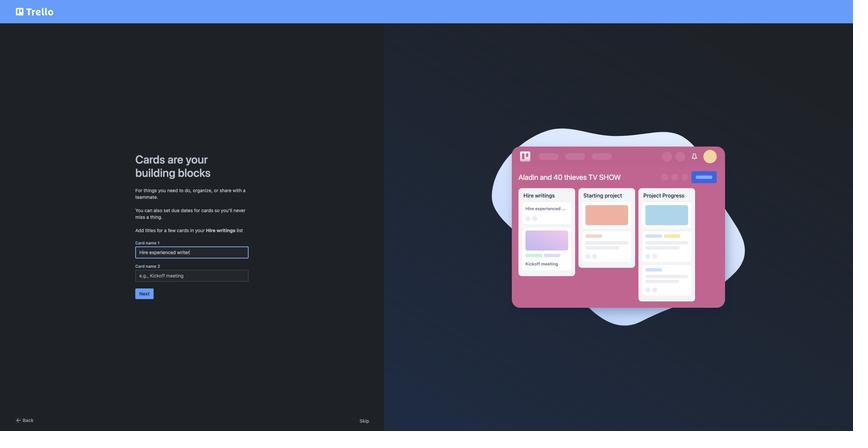 Task type: locate. For each thing, give the bounding box(es) containing it.
experienced
[[536, 206, 561, 212]]

in
[[190, 228, 194, 234]]

project progress
[[644, 193, 685, 199]]

card left 2
[[135, 264, 145, 269]]

for
[[194, 208, 200, 213], [157, 228, 163, 234]]

miss
[[135, 214, 145, 220]]

thing.
[[150, 214, 163, 220]]

1 name from the top
[[146, 241, 157, 246]]

0 vertical spatial for
[[194, 208, 200, 213]]

1 horizontal spatial writings
[[536, 193, 555, 199]]

Card name 1 text field
[[135, 247, 249, 259]]

you
[[135, 208, 143, 213]]

1 vertical spatial hire
[[526, 206, 535, 212]]

back button
[[15, 417, 34, 425]]

need
[[167, 188, 178, 193]]

your
[[186, 153, 208, 166], [195, 228, 205, 234]]

your right in
[[195, 228, 205, 234]]

0 vertical spatial your
[[186, 153, 208, 166]]

name left 1
[[146, 241, 157, 246]]

hire down hire writings
[[526, 206, 535, 212]]

are
[[168, 153, 183, 166]]

you
[[158, 188, 166, 193]]

your right are
[[186, 153, 208, 166]]

1 horizontal spatial cards
[[202, 208, 213, 213]]

hire writings
[[524, 193, 555, 199]]

hire down 'aladin'
[[524, 193, 534, 199]]

a left few on the left of page
[[164, 228, 167, 234]]

0 vertical spatial cards
[[202, 208, 213, 213]]

a right with
[[243, 188, 246, 193]]

card name 2
[[135, 264, 160, 269]]

for right dates
[[194, 208, 200, 213]]

show
[[600, 173, 622, 182]]

2 card from the top
[[135, 264, 145, 269]]

0 horizontal spatial cards
[[177, 228, 189, 234]]

1 horizontal spatial for
[[194, 208, 200, 213]]

do,
[[185, 188, 192, 193]]

back
[[23, 418, 34, 424]]

2 name from the top
[[146, 264, 157, 269]]

titles
[[145, 228, 156, 234]]

a down "can"
[[147, 214, 149, 220]]

0 vertical spatial hire
[[524, 193, 534, 199]]

things
[[144, 188, 157, 193]]

a
[[243, 188, 246, 193], [147, 214, 149, 220], [164, 228, 167, 234]]

writings
[[536, 193, 555, 199], [217, 228, 236, 234]]

hire
[[524, 193, 534, 199], [526, 206, 535, 212], [206, 228, 216, 234]]

0 vertical spatial card
[[135, 241, 145, 246]]

for right titles
[[157, 228, 163, 234]]

hire right in
[[206, 228, 216, 234]]

0 horizontal spatial writings
[[217, 228, 236, 234]]

0 vertical spatial name
[[146, 241, 157, 246]]

share
[[220, 188, 232, 193]]

cards left so
[[202, 208, 213, 213]]

starting
[[584, 193, 604, 199]]

tv
[[589, 173, 598, 182]]

name
[[146, 241, 157, 246], [146, 264, 157, 269]]

cards left in
[[177, 228, 189, 234]]

1 vertical spatial cards
[[177, 228, 189, 234]]

card
[[135, 241, 145, 246], [135, 264, 145, 269]]

cards
[[202, 208, 213, 213], [177, 228, 189, 234]]

a inside for things you need to do, organize, or share with a teammate.
[[243, 188, 246, 193]]

name left 2
[[146, 264, 157, 269]]

thieves
[[565, 173, 587, 182]]

1 card from the top
[[135, 241, 145, 246]]

teammate.
[[135, 194, 158, 200]]

1 horizontal spatial a
[[164, 228, 167, 234]]

name for 2
[[146, 264, 157, 269]]

card down add
[[135, 241, 145, 246]]

writings left list on the bottom left
[[217, 228, 236, 234]]

writings up the experienced
[[536, 193, 555, 199]]

2 vertical spatial a
[[164, 228, 167, 234]]

1
[[158, 241, 160, 246]]

so
[[215, 208, 220, 213]]

0 vertical spatial a
[[243, 188, 246, 193]]

add titles for a few cards in your hire writings list
[[135, 228, 243, 234]]

project
[[644, 193, 662, 199]]

progress
[[663, 193, 685, 199]]

1 vertical spatial card
[[135, 264, 145, 269]]

project
[[605, 193, 623, 199]]

1 vertical spatial for
[[157, 228, 163, 234]]

1 vertical spatial name
[[146, 264, 157, 269]]

0 horizontal spatial a
[[147, 214, 149, 220]]

2 horizontal spatial a
[[243, 188, 246, 193]]

1 vertical spatial a
[[147, 214, 149, 220]]

cards inside you can also set due dates for cards so you'll never miss a thing.
[[202, 208, 213, 213]]

kickoff meeting
[[526, 262, 559, 267]]



Task type: vqa. For each thing, say whether or not it's contained in the screenshot.
right RUBY ANDERSON (RUBYANDERSON7) icon
no



Task type: describe. For each thing, give the bounding box(es) containing it.
cards are your building blocks
[[135, 153, 211, 179]]

you'll
[[221, 208, 232, 213]]

trello image
[[15, 4, 55, 19]]

few
[[168, 228, 176, 234]]

1 vertical spatial your
[[195, 228, 205, 234]]

skip
[[360, 419, 370, 424]]

your inside cards are your building blocks
[[186, 153, 208, 166]]

due
[[172, 208, 180, 213]]

writer
[[562, 206, 574, 212]]

cards
[[135, 153, 165, 166]]

Card name 2 text field
[[135, 270, 249, 282]]

for inside you can also set due dates for cards so you'll never miss a thing.
[[194, 208, 200, 213]]

organize,
[[193, 188, 213, 193]]

add
[[135, 228, 144, 234]]

hire for hire writings
[[524, 193, 534, 199]]

for things you need to do, organize, or share with a teammate.
[[135, 188, 246, 200]]

next button
[[135, 289, 154, 300]]

meeting
[[542, 262, 559, 267]]

can
[[145, 208, 152, 213]]

card for card name 2
[[135, 264, 145, 269]]

kickoff
[[526, 262, 541, 267]]

and
[[541, 173, 552, 182]]

also
[[154, 208, 162, 213]]

aladin and 40 thieves tv show
[[519, 173, 622, 182]]

0 vertical spatial writings
[[536, 193, 555, 199]]

name for 1
[[146, 241, 157, 246]]

trello image
[[519, 150, 532, 163]]

aladin
[[519, 173, 539, 182]]

a inside you can also set due dates for cards so you'll never miss a thing.
[[147, 214, 149, 220]]

0 horizontal spatial for
[[157, 228, 163, 234]]

building
[[135, 166, 176, 179]]

card for card name 1
[[135, 241, 145, 246]]

for
[[135, 188, 142, 193]]

card name 1
[[135, 241, 160, 246]]

set
[[164, 208, 170, 213]]

hire experienced writer
[[526, 206, 574, 212]]

dates
[[181, 208, 193, 213]]

starting project
[[584, 193, 623, 199]]

2
[[158, 264, 160, 269]]

next
[[139, 291, 150, 297]]

1 vertical spatial writings
[[217, 228, 236, 234]]

to
[[179, 188, 184, 193]]

with
[[233, 188, 242, 193]]

never
[[234, 208, 246, 213]]

you can also set due dates for cards so you'll never miss a thing.
[[135, 208, 246, 220]]

skip button
[[360, 418, 370, 425]]

blocks
[[178, 166, 211, 179]]

40
[[554, 173, 563, 182]]

2 vertical spatial hire
[[206, 228, 216, 234]]

hire for hire experienced writer
[[526, 206, 535, 212]]

list
[[237, 228, 243, 234]]

or
[[214, 188, 219, 193]]



